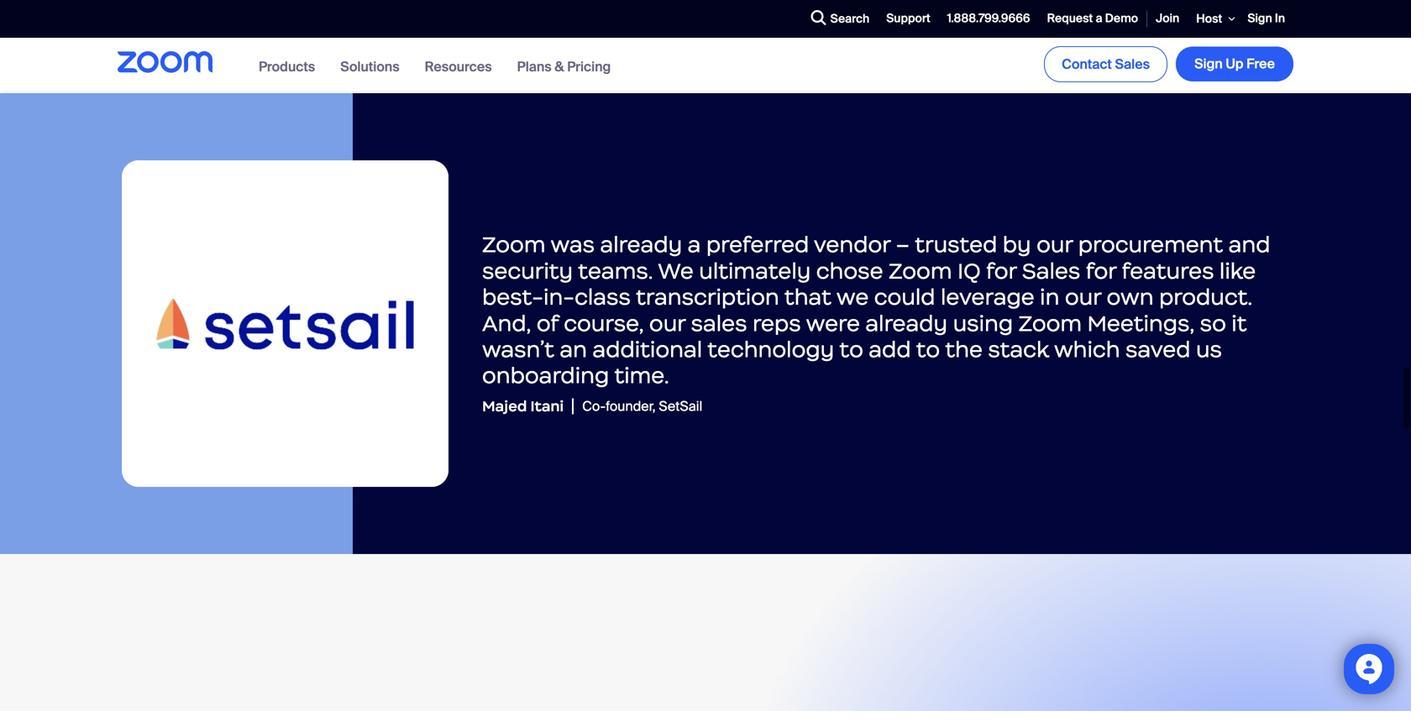 Task type: vqa. For each thing, say whether or not it's contained in the screenshot.
help
no



Task type: describe. For each thing, give the bounding box(es) containing it.
1 horizontal spatial already
[[866, 310, 948, 337]]

0 vertical spatial a
[[1096, 11, 1103, 26]]

course,
[[564, 310, 644, 337]]

host
[[1197, 11, 1223, 26]]

transcription
[[636, 284, 780, 311]]

solutions
[[341, 58, 400, 75]]

security
[[482, 257, 573, 285]]

support link
[[878, 1, 939, 37]]

contact sales
[[1062, 55, 1150, 73]]

plans
[[517, 58, 552, 75]]

1 to from the left
[[840, 336, 864, 363]]

chose
[[817, 257, 884, 285]]

majed
[[482, 397, 527, 416]]

technology
[[708, 336, 835, 363]]

it
[[1232, 310, 1247, 337]]

pricing
[[567, 58, 611, 75]]

demo
[[1106, 11, 1139, 26]]

request a demo link
[[1039, 1, 1147, 37]]

wasn't
[[482, 336, 555, 363]]

co-founder, setsail
[[582, 398, 703, 415]]

2 to from the left
[[917, 336, 941, 363]]

search
[[831, 11, 870, 27]]

own
[[1107, 284, 1154, 311]]

resources button
[[425, 58, 492, 75]]

which
[[1055, 336, 1121, 363]]

products button
[[259, 58, 315, 75]]

sales
[[691, 310, 748, 337]]

saved
[[1126, 336, 1191, 363]]

sign for sign in
[[1248, 11, 1273, 26]]

zoom was already a preferred vendor – trusted by our procurement and security teams. we ultimately chose zoom iq for sales for features like best-in-class transcription that we could leverage in our own product. and, of course, our sales reps were already using zoom meetings, so it wasn't an additional technology to add to the stack which saved us onboarding time.
[[482, 231, 1271, 390]]

we
[[658, 257, 694, 285]]

0 horizontal spatial zoom
[[482, 231, 546, 259]]

preferred
[[707, 231, 810, 259]]

class
[[575, 284, 631, 311]]

of
[[537, 310, 559, 337]]

could
[[875, 284, 936, 311]]

1 horizontal spatial sales
[[1116, 55, 1150, 73]]

in
[[1041, 284, 1060, 311]]

plans & pricing link
[[517, 58, 611, 75]]

&
[[555, 58, 564, 75]]

support
[[887, 11, 931, 26]]

join link
[[1148, 1, 1189, 37]]

sign in link
[[1240, 1, 1294, 37]]

0 vertical spatial already
[[600, 231, 683, 259]]

products
[[259, 58, 315, 75]]

sign for sign up free
[[1195, 55, 1223, 73]]

iq
[[958, 257, 981, 285]]

contact sales link
[[1045, 46, 1168, 82]]

ultimately
[[699, 257, 811, 285]]

our left sales
[[650, 310, 686, 337]]

co-
[[582, 398, 606, 415]]

join
[[1156, 11, 1180, 26]]

trusted
[[915, 231, 998, 259]]

–
[[896, 231, 910, 259]]

that
[[785, 284, 832, 311]]

setsail logo image
[[122, 160, 449, 487]]



Task type: locate. For each thing, give the bounding box(es) containing it.
1 for from the left
[[987, 257, 1017, 285]]

sign inside sign in link
[[1248, 11, 1273, 26]]

leverage
[[941, 284, 1035, 311]]

host button
[[1189, 0, 1240, 38]]

a left demo
[[1096, 11, 1103, 26]]

sales inside the zoom was already a preferred vendor – trusted by our procurement and security teams. we ultimately chose zoom iq for sales for features like best-in-class transcription that we could leverage in our own product. and, of course, our sales reps were already using zoom meetings, so it wasn't an additional technology to add to the stack which saved us onboarding time.
[[1023, 257, 1081, 285]]

0 horizontal spatial sign
[[1195, 55, 1223, 73]]

best-
[[482, 284, 544, 311]]

to left 'add'
[[840, 336, 864, 363]]

already
[[600, 231, 683, 259], [866, 310, 948, 337]]

an
[[560, 336, 587, 363]]

itani
[[531, 397, 564, 416]]

sign left the in
[[1248, 11, 1273, 26]]

vendor
[[814, 231, 891, 259]]

for right iq
[[987, 257, 1017, 285]]

sales right contact
[[1116, 55, 1150, 73]]

stack
[[989, 336, 1050, 363]]

the
[[946, 336, 983, 363]]

contact
[[1062, 55, 1113, 73]]

request
[[1048, 11, 1094, 26]]

product.
[[1160, 284, 1253, 311]]

for
[[987, 257, 1017, 285], [1086, 257, 1117, 285]]

0 vertical spatial sales
[[1116, 55, 1150, 73]]

sign
[[1248, 11, 1273, 26], [1195, 55, 1223, 73]]

in-
[[544, 284, 575, 311]]

0 horizontal spatial sales
[[1023, 257, 1081, 285]]

1.888.799.9666 link
[[939, 1, 1039, 37]]

zoom right using
[[1019, 310, 1082, 337]]

teams.
[[578, 257, 653, 285]]

1 horizontal spatial to
[[917, 336, 941, 363]]

features
[[1122, 257, 1215, 285]]

zoom left iq
[[889, 257, 953, 285]]

we
[[837, 284, 869, 311]]

up
[[1226, 55, 1244, 73]]

procurement
[[1079, 231, 1224, 259]]

a up the 'transcription'
[[688, 231, 701, 259]]

sign up free
[[1195, 55, 1276, 73]]

to left the
[[917, 336, 941, 363]]

sales
[[1116, 55, 1150, 73], [1023, 257, 1081, 285]]

2 horizontal spatial zoom
[[1019, 310, 1082, 337]]

1 vertical spatial a
[[688, 231, 701, 259]]

sign in
[[1248, 11, 1286, 26]]

our right by
[[1037, 231, 1073, 259]]

by
[[1003, 231, 1032, 259]]

a
[[1096, 11, 1103, 26], [688, 231, 701, 259]]

to
[[840, 336, 864, 363], [917, 336, 941, 363]]

and,
[[482, 310, 531, 337]]

1 horizontal spatial zoom
[[889, 257, 953, 285]]

setsail
[[659, 398, 703, 415]]

solutions button
[[341, 58, 400, 75]]

meetings,
[[1088, 310, 1195, 337]]

plans & pricing
[[517, 58, 611, 75]]

was
[[551, 231, 595, 259]]

1.888.799.9666
[[948, 11, 1031, 26]]

0 horizontal spatial a
[[688, 231, 701, 259]]

2 for from the left
[[1086, 257, 1117, 285]]

0 horizontal spatial to
[[840, 336, 864, 363]]

using
[[953, 310, 1014, 337]]

additional
[[593, 336, 703, 363]]

0 horizontal spatial for
[[987, 257, 1017, 285]]

our right in
[[1065, 284, 1102, 311]]

sign up free link
[[1177, 47, 1294, 81]]

resources
[[425, 58, 492, 75]]

a inside the zoom was already a preferred vendor – trusted by our procurement and security teams. we ultimately chose zoom iq for sales for features like best-in-class transcription that we could leverage in our own product. and, of course, our sales reps were already using zoom meetings, so it wasn't an additional technology to add to the stack which saved us onboarding time.
[[688, 231, 701, 259]]

like
[[1220, 257, 1257, 285]]

1 vertical spatial already
[[866, 310, 948, 337]]

onboarding
[[482, 362, 609, 390]]

sign left the up at the top right
[[1195, 55, 1223, 73]]

add
[[869, 336, 911, 363]]

sales right iq
[[1023, 257, 1081, 285]]

our
[[1037, 231, 1073, 259], [1065, 284, 1102, 311], [650, 310, 686, 337]]

zoom logo image
[[118, 51, 213, 73]]

so
[[1201, 310, 1227, 337]]

for right in
[[1086, 257, 1117, 285]]

free
[[1247, 55, 1276, 73]]

0 vertical spatial sign
[[1248, 11, 1273, 26]]

in
[[1276, 11, 1286, 26]]

founder,
[[606, 398, 656, 415]]

sign inside sign up free link
[[1195, 55, 1223, 73]]

request a demo
[[1048, 11, 1139, 26]]

1 horizontal spatial a
[[1096, 11, 1103, 26]]

zoom
[[482, 231, 546, 259], [889, 257, 953, 285], [1019, 310, 1082, 337]]

1 vertical spatial sign
[[1195, 55, 1223, 73]]

and
[[1229, 231, 1271, 259]]

majed itani
[[482, 397, 564, 416]]

1 vertical spatial sales
[[1023, 257, 1081, 285]]

zoom up the best- at the top of the page
[[482, 231, 546, 259]]

us
[[1197, 336, 1223, 363]]

were
[[806, 310, 861, 337]]

1 horizontal spatial sign
[[1248, 11, 1273, 26]]

reps
[[753, 310, 801, 337]]

0 horizontal spatial already
[[600, 231, 683, 259]]

1 horizontal spatial for
[[1086, 257, 1117, 285]]

search image
[[811, 10, 827, 25], [811, 10, 827, 25]]

time.
[[615, 362, 669, 390]]



